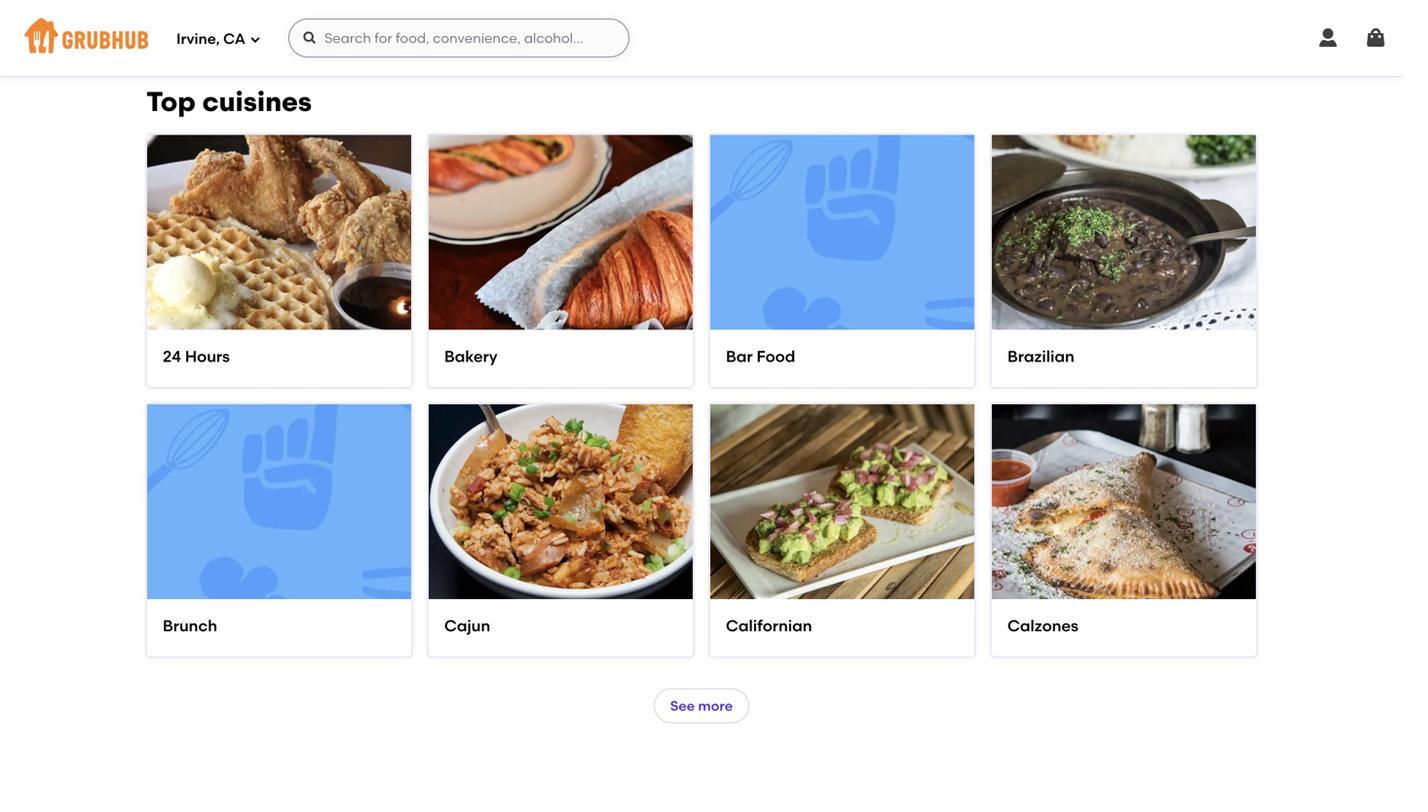 Task type: describe. For each thing, give the bounding box(es) containing it.
brunch
[[163, 616, 217, 635]]

cuisines
[[202, 85, 312, 118]]

brunch delivery image
[[147, 370, 411, 634]]

see more
[[670, 698, 733, 714]]

cajun delivery image
[[429, 370, 693, 634]]

bakery link
[[444, 345, 677, 367]]

bakery delivery image
[[429, 100, 693, 364]]

food
[[757, 347, 795, 366]]

24 hours delivery image
[[147, 100, 411, 364]]

bar food
[[726, 347, 795, 366]]

browse hero image
[[0, 0, 1403, 53]]

brazilian delivery image
[[992, 100, 1256, 364]]

irvine,
[[176, 30, 220, 48]]

californian
[[726, 616, 812, 635]]

main navigation navigation
[[0, 0, 1403, 76]]

bar food link
[[726, 345, 959, 367]]

irvine, ca
[[176, 30, 246, 48]]

brunch link
[[163, 615, 396, 637]]

24
[[163, 347, 181, 366]]

1 horizontal spatial svg image
[[1316, 26, 1340, 50]]

calzones
[[1007, 616, 1079, 635]]

bar food delivery image
[[710, 100, 974, 364]]



Task type: vqa. For each thing, say whether or not it's contained in the screenshot.
Hours in the top of the page
yes



Task type: locate. For each thing, give the bounding box(es) containing it.
bar
[[726, 347, 753, 366]]

top cuisines
[[146, 85, 312, 118]]

cajun
[[444, 616, 490, 635]]

brazilian
[[1007, 347, 1074, 366]]

svg image
[[302, 30, 318, 46]]

see
[[670, 698, 695, 714]]

cajun link
[[444, 615, 677, 637]]

hours
[[185, 347, 230, 366]]

californian link
[[726, 615, 959, 637]]

0 horizontal spatial svg image
[[249, 34, 261, 45]]

24 hours link
[[163, 345, 396, 367]]

24 hours
[[163, 347, 230, 366]]

brazilian link
[[1007, 345, 1240, 367]]

2 horizontal spatial svg image
[[1364, 26, 1387, 50]]

Search for food, convenience, alcohol... search field
[[288, 19, 629, 57]]

more
[[698, 698, 733, 714]]

see more button
[[654, 688, 749, 723]]

californian delivery image
[[710, 370, 974, 634]]

top
[[146, 85, 196, 118]]

calzones link
[[1007, 615, 1240, 637]]

calzones delivery image
[[992, 370, 1256, 634]]

svg image
[[1316, 26, 1340, 50], [1364, 26, 1387, 50], [249, 34, 261, 45]]

ca
[[223, 30, 246, 48]]

bakery
[[444, 347, 498, 366]]



